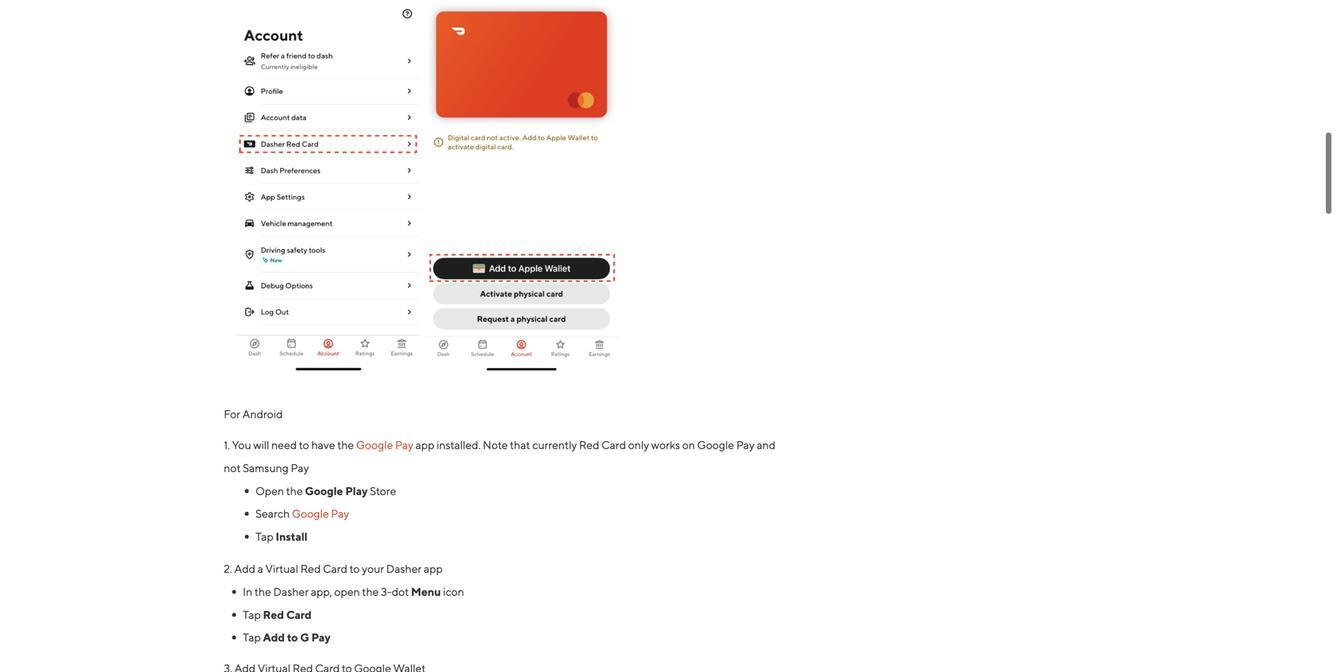 Task type: locate. For each thing, give the bounding box(es) containing it.
and
[[757, 439, 776, 452]]

card up g
[[286, 608, 312, 621]]

the left '3-'
[[362, 585, 379, 598]]

app up menu
[[424, 562, 443, 576]]

google up store
[[356, 439, 393, 452]]

google pay link up store
[[356, 439, 414, 452]]

1 horizontal spatial google pay link
[[356, 439, 414, 452]]

app,
[[311, 585, 332, 598]]

app inside app installed. note that currently red card only works on google pay and not samsung pay
[[416, 439, 435, 452]]

card
[[602, 439, 626, 452], [323, 562, 348, 576], [286, 608, 312, 621]]

tap for tap add to g pay
[[243, 631, 261, 644]]

in
[[243, 585, 252, 598]]

store
[[370, 484, 396, 497]]

app left "installed."
[[416, 439, 435, 452]]

0 horizontal spatial google pay link
[[292, 507, 349, 520]]

app installed. note that currently red card only works on google pay and not samsung pay
[[224, 439, 776, 475]]

1 vertical spatial add
[[263, 631, 285, 644]]

to left have
[[299, 439, 309, 452]]

tap red card
[[243, 608, 312, 621]]

have
[[311, 439, 335, 452]]

tap down tap red card
[[243, 631, 261, 644]]

red up tap add to g pay
[[263, 608, 284, 621]]

open the google play store
[[256, 484, 396, 497]]

1. you will need to have the google pay
[[224, 439, 414, 452]]

2 vertical spatial card
[[286, 608, 312, 621]]

pay left and
[[737, 439, 755, 452]]

tap
[[256, 530, 274, 543], [243, 608, 261, 621], [243, 631, 261, 644]]

add down tap red card
[[263, 631, 285, 644]]

google
[[356, 439, 393, 452], [697, 439, 734, 452], [305, 484, 343, 497], [292, 507, 329, 520]]

2 horizontal spatial red
[[579, 439, 600, 452]]

installed.
[[437, 439, 481, 452]]

0 horizontal spatial red
[[263, 608, 284, 621]]

0 vertical spatial google pay link
[[356, 439, 414, 452]]

icon
[[443, 585, 464, 598]]

2. add a virtual red card to your dasher app
[[224, 562, 443, 576]]

note
[[483, 439, 508, 452]]

play
[[345, 484, 368, 497]]

install
[[276, 530, 308, 543]]

2 horizontal spatial to
[[350, 562, 360, 576]]

tap down search
[[256, 530, 274, 543]]

dasher
[[386, 562, 422, 576], [273, 585, 309, 598]]

1 vertical spatial to
[[350, 562, 360, 576]]

0 vertical spatial add
[[234, 562, 256, 576]]

app
[[416, 439, 435, 452], [424, 562, 443, 576]]

the right in
[[255, 585, 271, 598]]

0 vertical spatial tap
[[256, 530, 274, 543]]

2 vertical spatial to
[[287, 631, 298, 644]]

1 vertical spatial dasher
[[273, 585, 309, 598]]

add
[[234, 562, 256, 576], [263, 631, 285, 644]]

card left the only
[[602, 439, 626, 452]]

0 vertical spatial red
[[579, 439, 600, 452]]

will
[[253, 439, 269, 452]]

your
[[362, 562, 384, 576]]

1.
[[224, 439, 230, 452]]

pay
[[395, 439, 414, 452], [737, 439, 755, 452], [291, 462, 309, 475], [331, 507, 349, 520], [312, 631, 331, 644]]

card up open
[[323, 562, 348, 576]]

google pay link down open the google play store
[[292, 507, 349, 520]]

add for tap
[[263, 631, 285, 644]]

to left your
[[350, 562, 360, 576]]

1 vertical spatial app
[[424, 562, 443, 576]]

add left a
[[234, 562, 256, 576]]

0 vertical spatial to
[[299, 439, 309, 452]]

in the dasher app, open the 3-dot menu icon
[[243, 585, 464, 598]]

not
[[224, 462, 241, 475]]

dasher down virtual
[[273, 585, 309, 598]]

the up 'search google pay'
[[286, 484, 303, 497]]

0 vertical spatial card
[[602, 439, 626, 452]]

1 vertical spatial red
[[300, 562, 321, 576]]

1 vertical spatial google pay link
[[292, 507, 349, 520]]

a
[[258, 562, 263, 576]]

0 vertical spatial app
[[416, 439, 435, 452]]

g
[[300, 631, 309, 644]]

1 horizontal spatial add
[[263, 631, 285, 644]]

2 horizontal spatial card
[[602, 439, 626, 452]]

1 horizontal spatial red
[[300, 562, 321, 576]]

to left g
[[287, 631, 298, 644]]

1 horizontal spatial dasher
[[386, 562, 422, 576]]

0 horizontal spatial dasher
[[273, 585, 309, 598]]

2 vertical spatial tap
[[243, 631, 261, 644]]

pay right g
[[312, 631, 331, 644]]

the
[[337, 439, 354, 452], [286, 484, 303, 497], [255, 585, 271, 598], [362, 585, 379, 598]]

red
[[579, 439, 600, 452], [300, 562, 321, 576], [263, 608, 284, 621]]

menu
[[411, 585, 441, 598]]

1 vertical spatial card
[[323, 562, 348, 576]]

dasher up the "dot"
[[386, 562, 422, 576]]

0 horizontal spatial to
[[287, 631, 298, 644]]

the right have
[[337, 439, 354, 452]]

tap down in
[[243, 608, 261, 621]]

red right currently
[[579, 439, 600, 452]]

to
[[299, 439, 309, 452], [350, 562, 360, 576], [287, 631, 298, 644]]

0 horizontal spatial add
[[234, 562, 256, 576]]

dot
[[392, 585, 409, 598]]

on
[[682, 439, 695, 452]]

1 vertical spatial tap
[[243, 608, 261, 621]]

2.
[[224, 562, 232, 576]]

google pay link
[[356, 439, 414, 452], [292, 507, 349, 520]]

red up app, at the bottom of the page
[[300, 562, 321, 576]]

google right the on
[[697, 439, 734, 452]]



Task type: describe. For each thing, give the bounding box(es) containing it.
google inside app installed. note that currently red card only works on google pay and not samsung pay
[[697, 439, 734, 452]]

search google pay
[[256, 507, 349, 520]]

google pay link for 1. you will need to have the
[[356, 439, 414, 452]]

google pay link for search
[[292, 507, 349, 520]]

card inside app installed. note that currently red card only works on google pay and not samsung pay
[[602, 439, 626, 452]]

tap for tap install
[[256, 530, 274, 543]]

red inside app installed. note that currently red card only works on google pay and not samsung pay
[[579, 439, 600, 452]]

works
[[651, 439, 680, 452]]

google down open the google play store
[[292, 507, 329, 520]]

google up 'search google pay'
[[305, 484, 343, 497]]

pay down need
[[291, 462, 309, 475]]

pay up store
[[395, 439, 414, 452]]

0 vertical spatial dasher
[[386, 562, 422, 576]]

virtual
[[265, 562, 298, 576]]

need
[[271, 439, 297, 452]]

3-
[[381, 585, 392, 598]]

user-added image image
[[224, 0, 621, 376]]

pay down open the google play store
[[331, 507, 349, 520]]

only
[[628, 439, 649, 452]]

you
[[232, 439, 251, 452]]

for android
[[224, 408, 283, 421]]

open
[[334, 585, 360, 598]]

that
[[510, 439, 530, 452]]

tap install
[[256, 530, 308, 543]]

samsung
[[243, 462, 289, 475]]

for
[[224, 408, 240, 421]]

1 horizontal spatial card
[[323, 562, 348, 576]]

currently
[[532, 439, 577, 452]]

2 vertical spatial red
[[263, 608, 284, 621]]

add for 2.
[[234, 562, 256, 576]]

open
[[256, 484, 284, 497]]

tap for tap red card
[[243, 608, 261, 621]]

tap add to g pay
[[243, 631, 331, 644]]

0 horizontal spatial card
[[286, 608, 312, 621]]

search
[[256, 507, 290, 520]]

android
[[242, 408, 283, 421]]

1 horizontal spatial to
[[299, 439, 309, 452]]



Task type: vqa. For each thing, say whether or not it's contained in the screenshot.
Add related to Tap
yes



